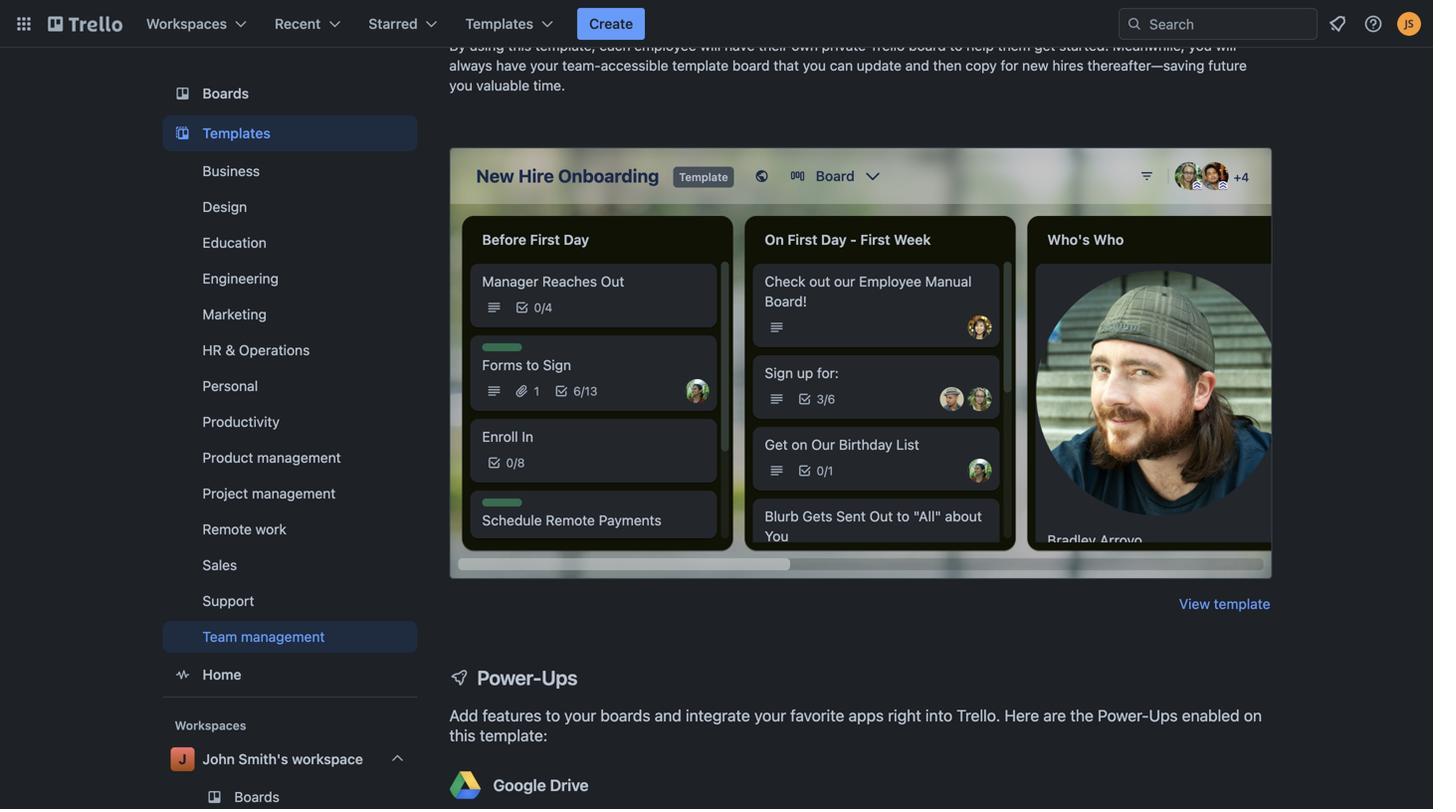 Task type: locate. For each thing, give the bounding box(es) containing it.
1 vertical spatial boards link
[[163, 781, 418, 809]]

have
[[725, 37, 755, 54], [496, 57, 526, 74]]

2 vertical spatial management
[[241, 629, 325, 645]]

2 horizontal spatial your
[[755, 706, 786, 725]]

you down always
[[449, 77, 473, 94]]

0 horizontal spatial templates
[[203, 125, 271, 141]]

1 horizontal spatial ups
[[1149, 706, 1178, 725]]

0 horizontal spatial to
[[546, 706, 560, 725]]

templates
[[466, 15, 534, 32], [203, 125, 271, 141]]

1 horizontal spatial templates
[[466, 15, 534, 32]]

to
[[950, 37, 963, 54], [546, 706, 560, 725]]

workspaces
[[146, 15, 227, 32], [175, 719, 246, 733]]

1 horizontal spatial will
[[1216, 37, 1237, 54]]

0 horizontal spatial this
[[449, 726, 476, 745]]

1 horizontal spatial and
[[906, 57, 930, 74]]

remote work link
[[163, 514, 418, 546]]

0 vertical spatial this
[[508, 37, 532, 54]]

power- inside add features to your boards and integrate your favorite apps right into trello. here are the power-ups enabled on this template:
[[1098, 706, 1149, 725]]

workspace
[[292, 751, 363, 768]]

1 vertical spatial template
[[1214, 596, 1271, 612]]

the
[[1071, 706, 1094, 725]]

your up time.
[[530, 57, 559, 74]]

you
[[1189, 37, 1212, 54], [803, 57, 826, 74], [449, 77, 473, 94]]

template board image
[[171, 121, 195, 145]]

trello
[[870, 37, 905, 54]]

update
[[857, 57, 902, 74]]

1 vertical spatial and
[[655, 706, 682, 725]]

right
[[888, 706, 922, 725]]

into
[[926, 706, 953, 725]]

favorite
[[791, 706, 845, 725]]

integrate
[[686, 706, 750, 725]]

work
[[256, 521, 287, 538]]

will
[[700, 37, 721, 54], [1216, 37, 1237, 54]]

their
[[759, 37, 788, 54]]

template down employee
[[672, 57, 729, 74]]

home image
[[171, 663, 195, 687]]

2 vertical spatial you
[[449, 77, 473, 94]]

0 vertical spatial workspaces
[[146, 15, 227, 32]]

to right the features
[[546, 706, 560, 725]]

board down their
[[733, 57, 770, 74]]

1 vertical spatial board
[[733, 57, 770, 74]]

0 vertical spatial to
[[950, 37, 963, 54]]

productivity link
[[163, 406, 418, 438]]

1 vertical spatial boards
[[234, 789, 280, 805]]

1 vertical spatial this
[[449, 726, 476, 745]]

1 vertical spatial to
[[546, 706, 560, 725]]

1 horizontal spatial to
[[950, 37, 963, 54]]

power- up the features
[[477, 666, 542, 689]]

design link
[[163, 191, 418, 223]]

0 vertical spatial management
[[257, 449, 341, 466]]

boards right board image
[[203, 85, 249, 102]]

power- right the
[[1098, 706, 1149, 725]]

1 horizontal spatial power-
[[1098, 706, 1149, 725]]

board up then
[[909, 37, 946, 54]]

0 horizontal spatial and
[[655, 706, 682, 725]]

board
[[909, 37, 946, 54], [733, 57, 770, 74]]

john smith's workspace
[[203, 751, 363, 768]]

boards for second 'boards' link from the bottom
[[203, 85, 249, 102]]

accessible
[[601, 57, 669, 74]]

new
[[1022, 57, 1049, 74]]

team management link
[[163, 621, 418, 653]]

boards down smith's
[[234, 789, 280, 805]]

and left then
[[906, 57, 930, 74]]

template inside view template link
[[1214, 596, 1271, 612]]

1 vertical spatial ups
[[1149, 706, 1178, 725]]

john smith (johnsmith38824343) image
[[1398, 12, 1422, 36]]

1 vertical spatial power-
[[1098, 706, 1149, 725]]

this inside add features to your boards and integrate your favorite apps right into trello. here are the power-ups enabled on this template:
[[449, 726, 476, 745]]

0 vertical spatial boards
[[203, 85, 249, 102]]

templates up using
[[466, 15, 534, 32]]

marketing link
[[163, 299, 418, 330]]

board image
[[171, 82, 195, 106]]

template,
[[535, 37, 596, 54]]

apps
[[849, 706, 884, 725]]

1 vertical spatial you
[[803, 57, 826, 74]]

thereafter—saving
[[1088, 57, 1205, 74]]

0 vertical spatial ups
[[542, 666, 578, 689]]

management down the support link
[[241, 629, 325, 645]]

management for project management
[[252, 485, 336, 502]]

time.
[[533, 77, 565, 94]]

1 vertical spatial templates
[[203, 125, 271, 141]]

1 boards link from the top
[[163, 76, 418, 111]]

have up valuable
[[496, 57, 526, 74]]

templates inside popup button
[[466, 15, 534, 32]]

workspaces up board image
[[146, 15, 227, 32]]

boards link down john smith's workspace
[[163, 781, 418, 809]]

boards
[[203, 85, 249, 102], [234, 789, 280, 805]]

you down the own
[[803, 57, 826, 74]]

0 vertical spatial boards link
[[163, 76, 418, 111]]

will up future
[[1216, 37, 1237, 54]]

starred
[[369, 15, 418, 32]]

workspaces up john
[[175, 719, 246, 733]]

you up future
[[1189, 37, 1212, 54]]

will right employee
[[700, 37, 721, 54]]

2 horizontal spatial you
[[1189, 37, 1212, 54]]

templates up "business"
[[203, 125, 271, 141]]

engineering link
[[163, 263, 418, 295]]

2 boards link from the top
[[163, 781, 418, 809]]

ups left enabled
[[1149, 706, 1178, 725]]

your left favorite at right bottom
[[755, 706, 786, 725]]

employee
[[634, 37, 697, 54]]

this right using
[[508, 37, 532, 54]]

ups up template:
[[542, 666, 578, 689]]

your inside by using this template, each employee will have their own private trello board to help them get started. meanwhile, you will always have your team-accessible template board that you can update and then copy for new hires thereafter—saving future you valuable time.
[[530, 57, 559, 74]]

and right boards
[[655, 706, 682, 725]]

0 horizontal spatial will
[[700, 37, 721, 54]]

your
[[530, 57, 559, 74], [564, 706, 596, 725], [755, 706, 786, 725]]

j
[[179, 751, 187, 768]]

0 vertical spatial board
[[909, 37, 946, 54]]

0 vertical spatial you
[[1189, 37, 1212, 54]]

2 will from the left
[[1216, 37, 1237, 54]]

team-
[[562, 57, 601, 74]]

management down product management link
[[252, 485, 336, 502]]

0 horizontal spatial template
[[672, 57, 729, 74]]

workspaces button
[[134, 8, 259, 40]]

get
[[1035, 37, 1056, 54]]

and inside by using this template, each employee will have their own private trello board to help them get started. meanwhile, you will always have your team-accessible template board that you can update and then copy for new hires thereafter—saving future you valuable time.
[[906, 57, 930, 74]]

boards link up templates 'link'
[[163, 76, 418, 111]]

and
[[906, 57, 930, 74], [655, 706, 682, 725]]

0 notifications image
[[1326, 12, 1350, 36]]

hr
[[203, 342, 222, 358]]

here
[[1005, 706, 1039, 725]]

0 horizontal spatial your
[[530, 57, 559, 74]]

1 will from the left
[[700, 37, 721, 54]]

to up then
[[950, 37, 963, 54]]

0 horizontal spatial power-
[[477, 666, 542, 689]]

template
[[672, 57, 729, 74], [1214, 596, 1271, 612]]

0 horizontal spatial board
[[733, 57, 770, 74]]

ups
[[542, 666, 578, 689], [1149, 706, 1178, 725]]

product
[[203, 449, 253, 466]]

power-
[[477, 666, 542, 689], [1098, 706, 1149, 725]]

workspaces inside dropdown button
[[146, 15, 227, 32]]

1 vertical spatial have
[[496, 57, 526, 74]]

features
[[483, 706, 542, 725]]

business
[[203, 163, 260, 179]]

0 vertical spatial have
[[725, 37, 755, 54]]

help
[[967, 37, 994, 54]]

that
[[774, 57, 799, 74]]

design
[[203, 199, 247, 215]]

ups inside add features to your boards and integrate your favorite apps right into trello. here are the power-ups enabled on this template:
[[1149, 706, 1178, 725]]

1 vertical spatial management
[[252, 485, 336, 502]]

personal link
[[163, 370, 418, 402]]

templates inside 'link'
[[203, 125, 271, 141]]

1 horizontal spatial this
[[508, 37, 532, 54]]

this down add
[[449, 726, 476, 745]]

0 vertical spatial templates
[[466, 15, 534, 32]]

boards link
[[163, 76, 418, 111], [163, 781, 418, 809]]

have left their
[[725, 37, 755, 54]]

management down productivity link at the bottom left of the page
[[257, 449, 341, 466]]

primary element
[[0, 0, 1433, 48]]

drive
[[550, 776, 589, 795]]

1 horizontal spatial template
[[1214, 596, 1271, 612]]

add
[[449, 706, 478, 725]]

template right view
[[1214, 596, 1271, 612]]

search image
[[1127, 16, 1143, 32]]

your left boards
[[564, 706, 596, 725]]

open information menu image
[[1364, 14, 1384, 34]]

0 vertical spatial and
[[906, 57, 930, 74]]

view template
[[1179, 596, 1271, 612]]

management
[[257, 449, 341, 466], [252, 485, 336, 502], [241, 629, 325, 645]]

0 vertical spatial template
[[672, 57, 729, 74]]



Task type: vqa. For each thing, say whether or not it's contained in the screenshot.
Template Board icon
yes



Task type: describe. For each thing, give the bounding box(es) containing it.
are
[[1044, 706, 1066, 725]]

business link
[[163, 155, 418, 187]]

enabled
[[1182, 706, 1240, 725]]

1 horizontal spatial you
[[803, 57, 826, 74]]

hr & operations link
[[163, 334, 418, 366]]

management for team management
[[241, 629, 325, 645]]

remote work
[[203, 521, 287, 538]]

home
[[203, 666, 241, 683]]

hr & operations
[[203, 342, 310, 358]]

by using this template, each employee will have their own private trello board to help them get started. meanwhile, you will always have your team-accessible template board that you can update and then copy for new hires thereafter—saving future you valuable time.
[[449, 37, 1247, 94]]

templates button
[[454, 8, 565, 40]]

starred button
[[357, 8, 450, 40]]

smith's
[[239, 751, 288, 768]]

power-ups
[[477, 666, 578, 689]]

education
[[203, 234, 267, 251]]

sales link
[[163, 550, 418, 581]]

to inside add features to your boards and integrate your favorite apps right into trello. here are the power-ups enabled on this template:
[[546, 706, 560, 725]]

team management
[[203, 629, 325, 645]]

project management link
[[163, 478, 418, 510]]

0 horizontal spatial you
[[449, 77, 473, 94]]

engineering
[[203, 270, 279, 287]]

them
[[998, 37, 1031, 54]]

then
[[933, 57, 962, 74]]

&
[[225, 342, 235, 358]]

on
[[1244, 706, 1262, 725]]

recent button
[[263, 8, 353, 40]]

google drive
[[493, 776, 589, 795]]

create button
[[577, 8, 645, 40]]

own
[[792, 37, 818, 54]]

to inside by using this template, each employee will have their own private trello board to help them get started. meanwhile, you will always have your team-accessible template board that you can update and then copy for new hires thereafter—saving future you valuable time.
[[950, 37, 963, 54]]

0 horizontal spatial have
[[496, 57, 526, 74]]

meanwhile,
[[1113, 37, 1185, 54]]

productivity
[[203, 414, 280, 430]]

operations
[[239, 342, 310, 358]]

view
[[1179, 596, 1210, 612]]

template inside by using this template, each employee will have their own private trello board to help them get started. meanwhile, you will always have your team-accessible template board that you can update and then copy for new hires thereafter—saving future you valuable time.
[[672, 57, 729, 74]]

1 horizontal spatial your
[[564, 706, 596, 725]]

and inside add features to your boards and integrate your favorite apps right into trello. here are the power-ups enabled on this template:
[[655, 706, 682, 725]]

1 horizontal spatial have
[[725, 37, 755, 54]]

hires
[[1053, 57, 1084, 74]]

project management
[[203, 485, 336, 502]]

future
[[1209, 57, 1247, 74]]

marketing
[[203, 306, 267, 323]]

always
[[449, 57, 492, 74]]

can
[[830, 57, 853, 74]]

john
[[203, 751, 235, 768]]

project
[[203, 485, 248, 502]]

each
[[600, 37, 631, 54]]

template:
[[480, 726, 548, 745]]

management for product management
[[257, 449, 341, 466]]

product management
[[203, 449, 341, 466]]

using
[[470, 37, 504, 54]]

0 vertical spatial power-
[[477, 666, 542, 689]]

back to home image
[[48, 8, 122, 40]]

1 horizontal spatial board
[[909, 37, 946, 54]]

remote
[[203, 521, 252, 538]]

0 horizontal spatial ups
[[542, 666, 578, 689]]

add features to your boards and integrate your favorite apps right into trello. here are the power-ups enabled on this template:
[[449, 706, 1262, 745]]

templates link
[[163, 115, 418, 151]]

this inside by using this template, each employee will have their own private trello board to help them get started. meanwhile, you will always have your team-accessible template board that you can update and then copy for new hires thereafter—saving future you valuable time.
[[508, 37, 532, 54]]

recent
[[275, 15, 321, 32]]

valuable
[[476, 77, 530, 94]]

create
[[589, 15, 633, 32]]

boards
[[601, 706, 651, 725]]

product management link
[[163, 442, 418, 474]]

started.
[[1059, 37, 1109, 54]]

sales
[[203, 557, 237, 573]]

boards for first 'boards' link from the bottom of the page
[[234, 789, 280, 805]]

team
[[203, 629, 237, 645]]

education link
[[163, 227, 418, 259]]

Search field
[[1143, 9, 1317, 39]]

private
[[822, 37, 866, 54]]

google
[[493, 776, 546, 795]]

support link
[[163, 585, 418, 617]]

1 vertical spatial workspaces
[[175, 719, 246, 733]]

for
[[1001, 57, 1019, 74]]

copy
[[966, 57, 997, 74]]

by
[[449, 37, 466, 54]]

trello.
[[957, 706, 1001, 725]]

personal
[[203, 378, 258, 394]]

support
[[203, 593, 254, 609]]



